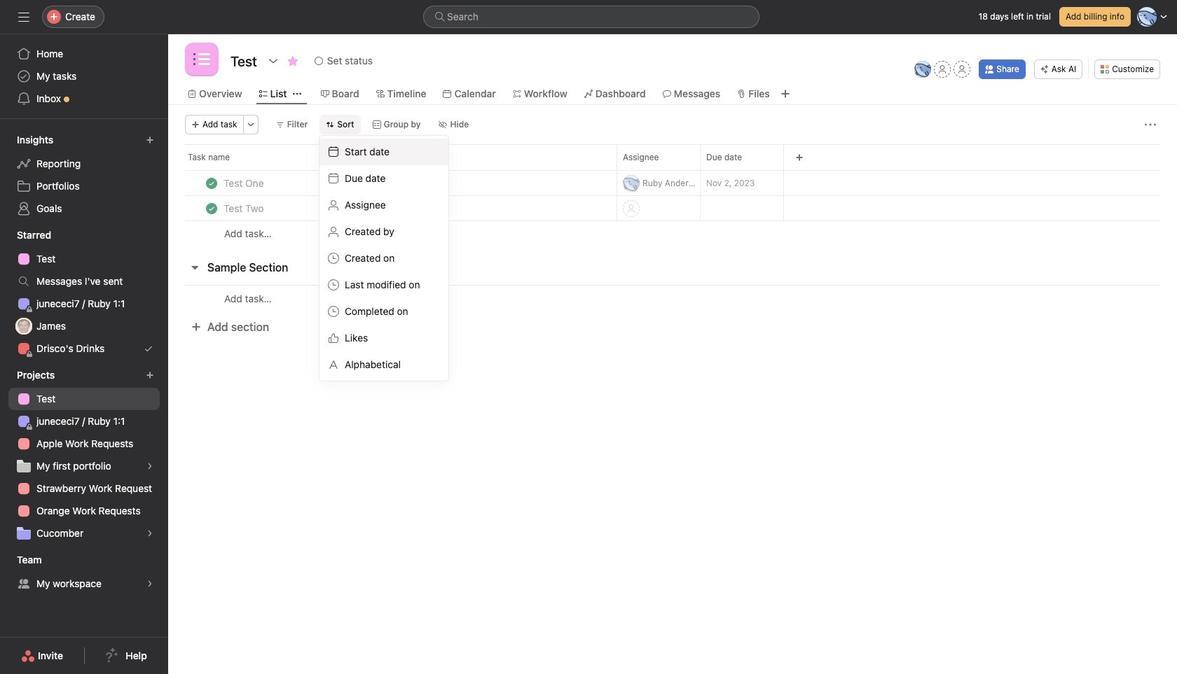 Task type: vqa. For each thing, say whether or not it's contained in the screenshot.
Projects element
yes



Task type: locate. For each thing, give the bounding box(es) containing it.
header untitled section tree grid
[[168, 170, 1177, 247]]

row
[[168, 144, 1177, 170], [185, 170, 1161, 171], [168, 170, 1177, 196], [168, 196, 1177, 221], [168, 221, 1177, 247], [168, 285, 1177, 312]]

completed image
[[203, 175, 220, 192], [203, 200, 220, 217]]

test one cell
[[168, 170, 617, 196]]

completed image left task name text box
[[203, 175, 220, 192]]

1 vertical spatial completed checkbox
[[203, 200, 220, 217]]

add a task to this group image
[[295, 262, 307, 273]]

completed checkbox inside "test two" cell
[[203, 200, 220, 217]]

0 vertical spatial completed checkbox
[[203, 175, 220, 192]]

None text field
[[227, 48, 261, 74]]

1 vertical spatial completed image
[[203, 200, 220, 217]]

test two cell
[[168, 196, 617, 221]]

completed checkbox left task name text box
[[203, 175, 220, 192]]

completed image left task name text field
[[203, 200, 220, 217]]

completed checkbox for task name text box
[[203, 175, 220, 192]]

Completed checkbox
[[203, 175, 220, 192], [203, 200, 220, 217]]

0 vertical spatial completed image
[[203, 175, 220, 192]]

1 completed image from the top
[[203, 175, 220, 192]]

menu item
[[320, 139, 449, 165]]

completed image for task name text field
[[203, 200, 220, 217]]

completed checkbox inside test one cell
[[203, 175, 220, 192]]

2 completed image from the top
[[203, 200, 220, 217]]

completed image inside "test two" cell
[[203, 200, 220, 217]]

projects element
[[0, 363, 168, 548]]

completed image inside test one cell
[[203, 175, 220, 192]]

see details, cucomber image
[[146, 530, 154, 538]]

new project or portfolio image
[[146, 371, 154, 380]]

2 completed checkbox from the top
[[203, 200, 220, 217]]

add tab image
[[780, 88, 791, 100]]

completed checkbox left task name text field
[[203, 200, 220, 217]]

Task name text field
[[221, 176, 268, 190]]

teams element
[[0, 548, 168, 599]]

new insights image
[[146, 136, 154, 144]]

starred element
[[0, 223, 168, 363]]

list box
[[423, 6, 760, 28]]

1 completed checkbox from the top
[[203, 175, 220, 192]]



Task type: describe. For each thing, give the bounding box(es) containing it.
more section actions image
[[318, 262, 329, 273]]

Task name text field
[[221, 201, 268, 216]]

remove from starred image
[[287, 55, 298, 67]]

insights element
[[0, 128, 168, 223]]

global element
[[0, 34, 168, 118]]

see details, my first portfolio image
[[146, 463, 154, 471]]

hide sidebar image
[[18, 11, 29, 22]]

show options image
[[268, 55, 279, 67]]

see details, my workspace image
[[146, 580, 154, 589]]

completed image for task name text box
[[203, 175, 220, 192]]

collapse task list for this group image
[[189, 262, 200, 273]]

more actions image
[[246, 121, 255, 129]]

add field image
[[795, 153, 804, 162]]

more actions image
[[1145, 119, 1156, 130]]

completed checkbox for task name text field
[[203, 200, 220, 217]]

list image
[[193, 51, 210, 68]]

manage project members image
[[915, 61, 932, 78]]

tab actions image
[[293, 90, 301, 98]]



